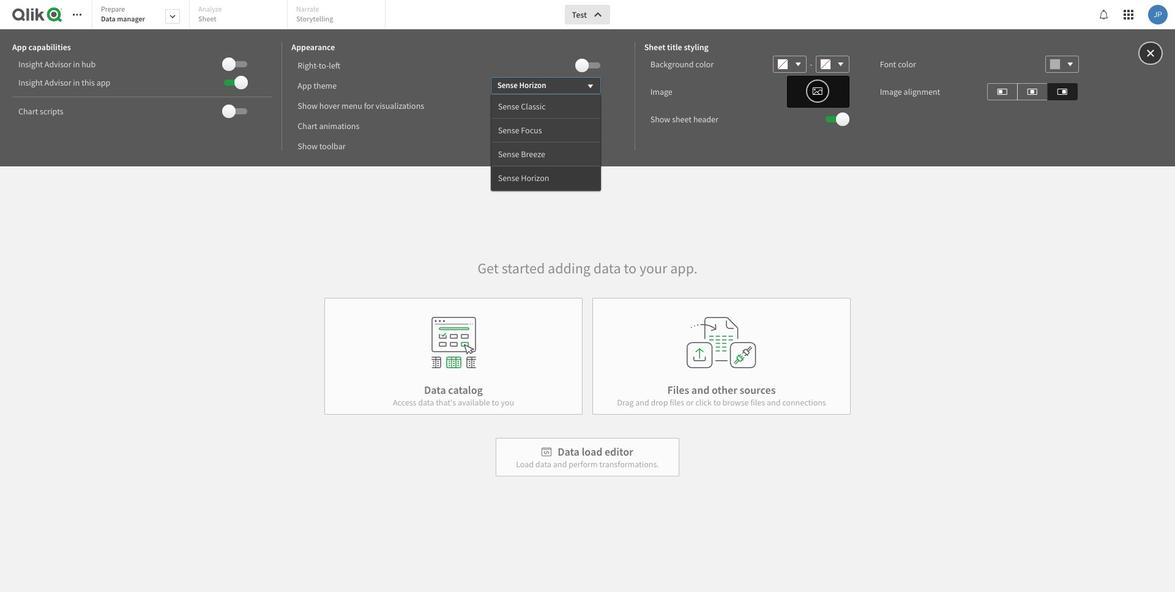 Task type: vqa. For each thing, say whether or not it's contained in the screenshot.
HOW corresponding to How do I load data into an app?
no



Task type: locate. For each thing, give the bounding box(es) containing it.
hub
[[82, 59, 96, 70]]

show for show toolbar
[[298, 141, 318, 152]]

chart left "scripts"
[[18, 106, 38, 117]]

1 vertical spatial app
[[298, 80, 312, 91]]

click
[[696, 397, 712, 408]]

0 horizontal spatial data
[[418, 397, 434, 408]]

focus
[[521, 125, 542, 136]]

in left this
[[73, 77, 80, 88]]

james peterson image
[[1149, 5, 1168, 24]]

1 horizontal spatial files
[[751, 397, 766, 408]]

show for show hover menu for visualizations
[[298, 100, 318, 111]]

data for data load editor
[[558, 445, 580, 459]]

1 files from the left
[[670, 397, 685, 408]]

sense horizon down sense breeze
[[498, 173, 550, 184]]

insight
[[18, 59, 43, 70], [18, 77, 43, 88]]

image down font at the top of the page
[[880, 86, 902, 97]]

files
[[670, 397, 685, 408], [751, 397, 766, 408]]

to left you in the left of the page
[[492, 397, 499, 408]]

and right drag
[[636, 397, 650, 408]]

1 horizontal spatial data
[[536, 459, 552, 470]]

1 horizontal spatial data
[[424, 383, 446, 397]]

image
[[651, 86, 673, 97], [880, 86, 902, 97]]

app for app capabilities
[[12, 42, 27, 53]]

0 vertical spatial data
[[101, 14, 116, 23]]

1 vertical spatial data
[[418, 397, 434, 408]]

font color
[[880, 59, 917, 70]]

image down background
[[651, 86, 673, 97]]

in for this
[[73, 77, 80, 88]]

chart up show toolbar
[[298, 120, 318, 131]]

editor
[[605, 445, 634, 459]]

sense horizon inside button
[[498, 80, 546, 90]]

data load editor
[[558, 445, 634, 459]]

close app options image
[[1146, 46, 1157, 61]]

files right browse
[[751, 397, 766, 408]]

sense focus
[[498, 125, 542, 136]]

browse
[[723, 397, 749, 408]]

align right image
[[1058, 84, 1068, 99]]

to right click
[[714, 397, 721, 408]]

0 horizontal spatial data
[[101, 14, 116, 23]]

font
[[880, 59, 897, 70]]

0 vertical spatial in
[[73, 59, 80, 70]]

1 vertical spatial data
[[424, 383, 446, 397]]

sense inside sense horizon button
[[498, 80, 518, 90]]

2 image from the left
[[880, 86, 902, 97]]

data for data catalog access data that's available to you
[[424, 383, 446, 397]]

1 horizontal spatial image
[[880, 86, 902, 97]]

0 horizontal spatial color
[[696, 59, 714, 70]]

2 horizontal spatial data
[[594, 259, 621, 278]]

chart for chart animations
[[298, 120, 318, 131]]

0 horizontal spatial image
[[651, 86, 673, 97]]

1 horizontal spatial chart
[[298, 120, 318, 131]]

insight up chart scripts
[[18, 77, 43, 88]]

show for show sheet header
[[651, 114, 671, 125]]

for
[[364, 100, 374, 111]]

data left catalog
[[424, 383, 446, 397]]

test button
[[565, 5, 611, 24]]

1 color from the left
[[696, 59, 714, 70]]

app
[[12, 42, 27, 53], [298, 80, 312, 91]]

color down styling
[[696, 59, 714, 70]]

sheet
[[645, 42, 666, 53]]

app left theme
[[298, 80, 312, 91]]

0 vertical spatial chart
[[18, 106, 38, 117]]

1 vertical spatial advisor
[[45, 77, 71, 88]]

0 vertical spatial data
[[594, 259, 621, 278]]

horizon
[[519, 80, 546, 90], [521, 173, 550, 184]]

2 horizontal spatial to
[[714, 397, 721, 408]]

available
[[458, 397, 490, 408]]

0 horizontal spatial files
[[670, 397, 685, 408]]

data down prepare
[[101, 14, 116, 23]]

app.
[[671, 259, 698, 278]]

2 vertical spatial data
[[558, 445, 580, 459]]

chart
[[18, 106, 38, 117], [298, 120, 318, 131]]

advisor
[[45, 59, 71, 70], [45, 77, 71, 88]]

0 horizontal spatial chart
[[18, 106, 38, 117]]

data right adding
[[594, 259, 621, 278]]

show left sheet
[[651, 114, 671, 125]]

show
[[298, 100, 318, 111], [651, 114, 671, 125], [298, 141, 318, 152]]

image for image alignment
[[880, 86, 902, 97]]

advisor down insight advisor in hub
[[45, 77, 71, 88]]

1 horizontal spatial color
[[898, 59, 917, 70]]

2 color from the left
[[898, 59, 917, 70]]

sense down sense breeze
[[498, 173, 520, 184]]

0 horizontal spatial app
[[12, 42, 27, 53]]

chart animations
[[298, 120, 360, 131]]

data inside data catalog access data that's available to you
[[418, 397, 434, 408]]

in for hub
[[73, 59, 80, 70]]

data inside data catalog access data that's available to you
[[424, 383, 446, 397]]

show hover menu for visualizations
[[298, 100, 424, 111]]

toolbar
[[0, 0, 1176, 167]]

data
[[101, 14, 116, 23], [424, 383, 446, 397], [558, 445, 580, 459]]

0 vertical spatial insight
[[18, 59, 43, 70]]

data left the load
[[558, 445, 580, 459]]

catalog
[[448, 383, 483, 397]]

1 horizontal spatial app
[[298, 80, 312, 91]]

0 vertical spatial app
[[12, 42, 27, 53]]

drag
[[617, 397, 634, 408]]

background color
[[651, 59, 714, 70]]

get
[[478, 259, 499, 278]]

in
[[73, 59, 80, 70], [73, 77, 80, 88]]

2 advisor from the top
[[45, 77, 71, 88]]

horizon inside button
[[519, 80, 546, 90]]

connections
[[783, 397, 826, 408]]

color
[[696, 59, 714, 70], [898, 59, 917, 70]]

2 vertical spatial show
[[298, 141, 318, 152]]

styling
[[684, 42, 709, 53]]

1 vertical spatial chart
[[298, 120, 318, 131]]

sense left breeze
[[498, 149, 520, 160]]

and right files
[[692, 383, 710, 397]]

1 insight from the top
[[18, 59, 43, 70]]

1 vertical spatial insight
[[18, 77, 43, 88]]

2 horizontal spatial data
[[558, 445, 580, 459]]

2 in from the top
[[73, 77, 80, 88]]

to left your
[[624, 259, 637, 278]]

show left hover
[[298, 100, 318, 111]]

and left connections
[[767, 397, 781, 408]]

data
[[594, 259, 621, 278], [418, 397, 434, 408], [536, 459, 552, 470]]

1 advisor from the top
[[45, 59, 71, 70]]

show left toolbar
[[298, 141, 318, 152]]

0 vertical spatial advisor
[[45, 59, 71, 70]]

files left or
[[670, 397, 685, 408]]

load data and perform transformations.
[[516, 459, 659, 470]]

prepare data manager
[[101, 4, 145, 23]]

advisor down 'capabilities'
[[45, 59, 71, 70]]

sense horizon
[[498, 80, 546, 90], [498, 173, 550, 184]]

sense
[[498, 80, 518, 90], [498, 101, 520, 112], [498, 125, 520, 136], [498, 149, 520, 160], [498, 173, 520, 184]]

to
[[624, 259, 637, 278], [492, 397, 499, 408], [714, 397, 721, 408]]

color right font at the top of the page
[[898, 59, 917, 70]]

data for that's
[[418, 397, 434, 408]]

sense horizon button
[[491, 77, 601, 94]]

0 vertical spatial show
[[298, 100, 318, 111]]

classic
[[521, 101, 546, 112]]

horizon up classic
[[519, 80, 546, 90]]

you
[[501, 397, 514, 408]]

advisor for this
[[45, 77, 71, 88]]

insight for insight advisor in this app
[[18, 77, 43, 88]]

data left that's on the bottom left of page
[[418, 397, 434, 408]]

background
[[651, 59, 694, 70]]

to inside files and other sources drag and drop files or click to browse files and connections
[[714, 397, 721, 408]]

color for background color
[[696, 59, 714, 70]]

app left 'capabilities'
[[12, 42, 27, 53]]

1 image from the left
[[651, 86, 673, 97]]

0 vertical spatial sense horizon
[[498, 80, 546, 90]]

sense horizon up sense classic
[[498, 80, 546, 90]]

insight down "app capabilities"
[[18, 59, 43, 70]]

chart scripts
[[18, 106, 63, 117]]

test
[[572, 9, 587, 20]]

manager
[[117, 14, 145, 23]]

and
[[692, 383, 710, 397], [636, 397, 650, 408], [767, 397, 781, 408], [553, 459, 567, 470]]

horizon down breeze
[[521, 173, 550, 184]]

files and other sources drag and drop files or click to browse files and connections
[[617, 383, 826, 408]]

breeze
[[521, 149, 546, 160]]

started
[[502, 259, 545, 278]]

0 vertical spatial horizon
[[519, 80, 546, 90]]

right-
[[298, 60, 319, 71]]

animations
[[319, 120, 360, 131]]

1 vertical spatial show
[[651, 114, 671, 125]]

2 insight from the top
[[18, 77, 43, 88]]

data right load
[[536, 459, 552, 470]]

in left hub
[[73, 59, 80, 70]]

chart for chart scripts
[[18, 106, 38, 117]]

1 in from the top
[[73, 59, 80, 70]]

0 horizontal spatial to
[[492, 397, 499, 408]]

theme
[[314, 80, 337, 91]]

sense up sense classic
[[498, 80, 518, 90]]

2 vertical spatial data
[[536, 459, 552, 470]]

1 vertical spatial in
[[73, 77, 80, 88]]



Task type: describe. For each thing, give the bounding box(es) containing it.
app
[[97, 77, 110, 88]]

drop
[[651, 397, 668, 408]]

advisor for hub
[[45, 59, 71, 70]]

data for to
[[594, 259, 621, 278]]

get started adding data to your app.
[[478, 259, 698, 278]]

scripts
[[40, 106, 63, 117]]

select image image
[[812, 84, 823, 99]]

title
[[667, 42, 683, 53]]

sources
[[740, 383, 776, 397]]

capabilities
[[28, 42, 71, 53]]

adding
[[548, 259, 591, 278]]

insight advisor in this app
[[18, 77, 110, 88]]

right-to-left
[[298, 60, 341, 71]]

prepare
[[101, 4, 125, 13]]

and left perform on the bottom of the page
[[553, 459, 567, 470]]

transformations.
[[600, 459, 659, 470]]

sheet
[[672, 114, 692, 125]]

sense left focus
[[498, 125, 520, 136]]

insight for insight advisor in hub
[[18, 59, 43, 70]]

toolbar containing test
[[0, 0, 1176, 167]]

header
[[694, 114, 719, 125]]

access
[[393, 397, 417, 408]]

or
[[686, 397, 694, 408]]

load
[[582, 445, 603, 459]]

sense left classic
[[498, 101, 520, 112]]

sense classic
[[498, 101, 546, 112]]

appearance
[[292, 42, 335, 53]]

toolbar
[[320, 141, 346, 152]]

this
[[82, 77, 95, 88]]

to inside data catalog access data that's available to you
[[492, 397, 499, 408]]

to-
[[319, 60, 329, 71]]

align center image
[[1028, 84, 1038, 99]]

your
[[640, 259, 668, 278]]

get started adding data to your app. application
[[0, 0, 1176, 593]]

perform
[[569, 459, 598, 470]]

1 vertical spatial sense horizon
[[498, 173, 550, 184]]

that's
[[436, 397, 456, 408]]

show sheet header
[[651, 114, 719, 125]]

-
[[810, 59, 813, 70]]

app for app theme
[[298, 80, 312, 91]]

alignment
[[904, 86, 941, 97]]

load
[[516, 459, 534, 470]]

2 files from the left
[[751, 397, 766, 408]]

data catalog access data that's available to you
[[393, 383, 514, 408]]

show toolbar
[[298, 141, 346, 152]]

app theme
[[298, 80, 337, 91]]

menu
[[342, 100, 362, 111]]

color for font color
[[898, 59, 917, 70]]

files
[[668, 383, 690, 397]]

sheet title styling
[[645, 42, 709, 53]]

image for image
[[651, 86, 673, 97]]

hover
[[320, 100, 340, 111]]

data inside prepare data manager
[[101, 14, 116, 23]]

sense breeze
[[498, 149, 546, 160]]

app capabilities
[[12, 42, 71, 53]]

image alignment
[[880, 86, 941, 97]]

1 vertical spatial horizon
[[521, 173, 550, 184]]

left
[[329, 60, 341, 71]]

other
[[712, 383, 738, 397]]

insight advisor in hub
[[18, 59, 96, 70]]

1 horizontal spatial to
[[624, 259, 637, 278]]

align left image
[[998, 84, 1008, 99]]

visualizations
[[376, 100, 424, 111]]



